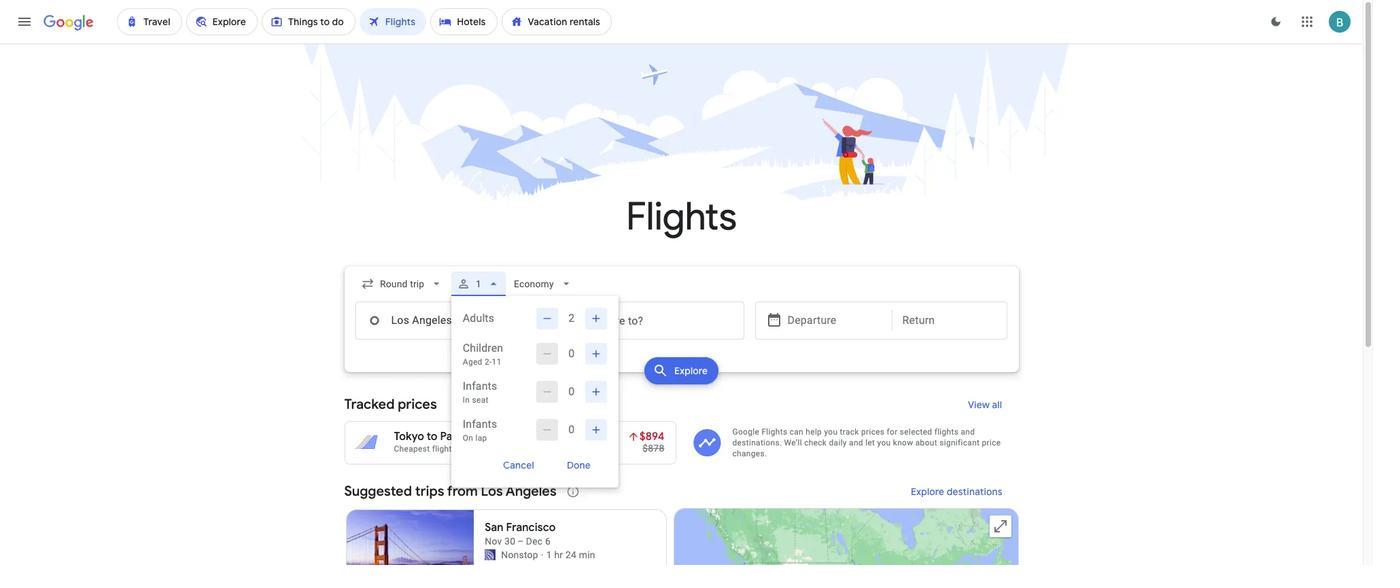 Task type: describe. For each thing, give the bounding box(es) containing it.
878 US dollars text field
[[643, 443, 664, 454]]

let
[[865, 438, 875, 448]]

11
[[492, 358, 501, 367]]

destinations
[[946, 486, 1002, 498]]

united image
[[485, 550, 496, 561]]

changes.
[[732, 449, 767, 459]]

san francisco nov 30 – dec 6
[[485, 521, 556, 547]]

paris
[[440, 430, 465, 444]]

1 vertical spatial you
[[877, 438, 891, 448]]

infants for infants in seat
[[463, 380, 497, 393]]

infants in seat
[[463, 380, 497, 405]]

can
[[790, 428, 803, 437]]

$894
[[639, 430, 664, 444]]

1 button
[[451, 268, 506, 300]]

tracked prices
[[344, 396, 437, 413]]

for
[[887, 428, 898, 437]]

tokyo to paris
[[394, 430, 465, 444]]

on
[[463, 434, 473, 443]]

we'll
[[784, 438, 802, 448]]

1 for 1
[[476, 279, 481, 290]]

2
[[568, 312, 575, 325]]

$878
[[643, 443, 664, 454]]

done button
[[550, 455, 607, 476]]

cancel button
[[487, 455, 550, 476]]

number of passengers dialog
[[451, 296, 618, 488]]

894 US dollars text field
[[639, 430, 664, 444]]

price
[[982, 438, 1001, 448]]

Flight search field
[[333, 266, 1029, 488]]

prices inside google flights can help you track prices for selected flights and destinations. we'll check daily and let you know about significant price changes.
[[861, 428, 885, 437]]

2-
[[485, 358, 492, 367]]

0 for infants on lap
[[568, 423, 575, 436]]

flight
[[432, 445, 452, 454]]

tracked
[[344, 396, 395, 413]]

cheapest flight
[[394, 445, 452, 454]]

24
[[565, 550, 576, 561]]

change appearance image
[[1260, 5, 1292, 38]]

google flights can help you track prices for selected flights and destinations. we'll check daily and let you know about significant price changes.
[[732, 428, 1001, 459]]

francisco
[[506, 521, 556, 535]]

flights inside google flights can help you track prices for selected flights and destinations. we'll check daily and let you know about significant price changes.
[[762, 428, 787, 437]]

destinations.
[[732, 438, 782, 448]]

Departure text field
[[787, 302, 881, 339]]

know
[[893, 438, 913, 448]]

significant
[[939, 438, 980, 448]]



Task type: locate. For each thing, give the bounding box(es) containing it.
0 for infants in seat
[[568, 385, 575, 398]]

angeles
[[506, 483, 557, 500]]

flights
[[626, 193, 737, 241], [762, 428, 787, 437]]

0
[[568, 347, 575, 360], [568, 385, 575, 398], [568, 423, 575, 436]]

check
[[804, 438, 827, 448]]

infants up lap
[[463, 418, 497, 431]]

0 vertical spatial and
[[961, 428, 975, 437]]

1 left hr
[[546, 550, 552, 561]]

san
[[485, 521, 504, 535]]

explore
[[674, 365, 708, 377], [911, 486, 944, 498]]

lap
[[475, 434, 487, 443]]

help
[[806, 428, 822, 437]]

infants
[[463, 380, 497, 393], [463, 418, 497, 431]]

0 vertical spatial flights
[[626, 193, 737, 241]]

prices up let
[[861, 428, 885, 437]]

2 infants from the top
[[463, 418, 497, 431]]

2 0 from the top
[[568, 385, 575, 398]]

1 inside popup button
[[476, 279, 481, 290]]

6
[[545, 536, 551, 547]]

infants for infants on lap
[[463, 418, 497, 431]]

round trip
[[460, 445, 499, 454]]

1 horizontal spatial flights
[[762, 428, 787, 437]]

suggested
[[344, 483, 412, 500]]

suggested trips from los angeles
[[344, 483, 557, 500]]

adults
[[463, 312, 494, 325]]

view all
[[968, 399, 1002, 411]]

Return text field
[[902, 302, 996, 339]]

1 up adults
[[476, 279, 481, 290]]

and
[[961, 428, 975, 437], [849, 438, 863, 448]]

nonstop
[[501, 550, 538, 561]]

1 horizontal spatial explore
[[911, 486, 944, 498]]

1 horizontal spatial and
[[961, 428, 975, 437]]

min
[[579, 550, 595, 561]]

1 vertical spatial 0
[[568, 385, 575, 398]]

view
[[968, 399, 990, 411]]

round
[[460, 445, 484, 454]]

los
[[481, 483, 503, 500]]

explore destinations
[[911, 486, 1002, 498]]

prices
[[398, 396, 437, 413], [861, 428, 885, 437]]

from
[[447, 483, 478, 500]]

hr
[[554, 550, 563, 561]]

explore for explore destinations
[[911, 486, 944, 498]]

you up daily
[[824, 428, 838, 437]]

tokyo
[[394, 430, 424, 444]]

1 0 from the top
[[568, 347, 575, 360]]

0 vertical spatial 1
[[476, 279, 481, 290]]

trips
[[415, 483, 444, 500]]

main menu image
[[16, 14, 33, 30]]

explore inside button
[[674, 365, 708, 377]]

infants up the seat
[[463, 380, 497, 393]]

0 horizontal spatial and
[[849, 438, 863, 448]]

30 – dec
[[504, 536, 543, 547]]

0 vertical spatial 0
[[568, 347, 575, 360]]

3 0 from the top
[[568, 423, 575, 436]]

infants on lap
[[463, 418, 497, 443]]

seat
[[472, 396, 489, 405]]

suggested trips from los angeles region
[[344, 476, 1019, 566]]

None field
[[355, 272, 448, 296], [508, 272, 578, 296], [355, 272, 448, 296], [508, 272, 578, 296]]

1 horizontal spatial 1
[[546, 550, 552, 561]]

1 vertical spatial 1
[[546, 550, 552, 561]]

0 horizontal spatial flights
[[626, 193, 737, 241]]

0 vertical spatial you
[[824, 428, 838, 437]]

explore left destinations
[[911, 486, 944, 498]]

1 hr 24 min
[[546, 550, 595, 561]]

aged
[[463, 358, 482, 367]]

1 horizontal spatial you
[[877, 438, 891, 448]]

explore button
[[644, 358, 719, 385]]

0 vertical spatial infants
[[463, 380, 497, 393]]

all
[[992, 399, 1002, 411]]

1 for 1 hr 24 min
[[546, 550, 552, 561]]

google
[[732, 428, 759, 437]]

Where to? text field
[[552, 302, 744, 340]]

explore destinations button
[[894, 476, 1019, 508]]

1
[[476, 279, 481, 290], [546, 550, 552, 561]]

trip
[[486, 445, 499, 454]]

1 vertical spatial explore
[[911, 486, 944, 498]]

0 vertical spatial prices
[[398, 396, 437, 413]]

1 horizontal spatial prices
[[861, 428, 885, 437]]

tracked prices region
[[344, 389, 1019, 465]]

children aged 2-11
[[463, 342, 503, 367]]

in
[[463, 396, 470, 405]]

0 vertical spatial explore
[[674, 365, 708, 377]]

1 vertical spatial prices
[[861, 428, 885, 437]]

about
[[915, 438, 937, 448]]

and down track
[[849, 438, 863, 448]]

0 for children aged 2-11
[[568, 347, 575, 360]]

2 vertical spatial 0
[[568, 423, 575, 436]]

track
[[840, 428, 859, 437]]

explore up tracked prices region
[[674, 365, 708, 377]]

1 vertical spatial flights
[[762, 428, 787, 437]]

 image
[[541, 549, 544, 562]]

and up significant
[[961, 428, 975, 437]]

1 inside suggested trips from los angeles region
[[546, 550, 552, 561]]

done
[[567, 459, 591, 472]]

flights
[[934, 428, 959, 437]]

prices up tokyo
[[398, 396, 437, 413]]

you down for
[[877, 438, 891, 448]]

daily
[[829, 438, 847, 448]]

selected
[[900, 428, 932, 437]]

nov
[[485, 536, 502, 547]]

explore for explore
[[674, 365, 708, 377]]

explore inside button
[[911, 486, 944, 498]]

children
[[463, 342, 503, 355]]

you
[[824, 428, 838, 437], [877, 438, 891, 448]]

cheapest
[[394, 445, 430, 454]]

cancel
[[503, 459, 534, 472]]

1 vertical spatial infants
[[463, 418, 497, 431]]

0 horizontal spatial prices
[[398, 396, 437, 413]]

0 horizontal spatial explore
[[674, 365, 708, 377]]

to
[[427, 430, 437, 444]]

0 horizontal spatial you
[[824, 428, 838, 437]]

0 horizontal spatial 1
[[476, 279, 481, 290]]

1 infants from the top
[[463, 380, 497, 393]]

1 vertical spatial and
[[849, 438, 863, 448]]



Task type: vqa. For each thing, say whether or not it's contained in the screenshot.
'2000 ft' button at the right bottom of the page
no



